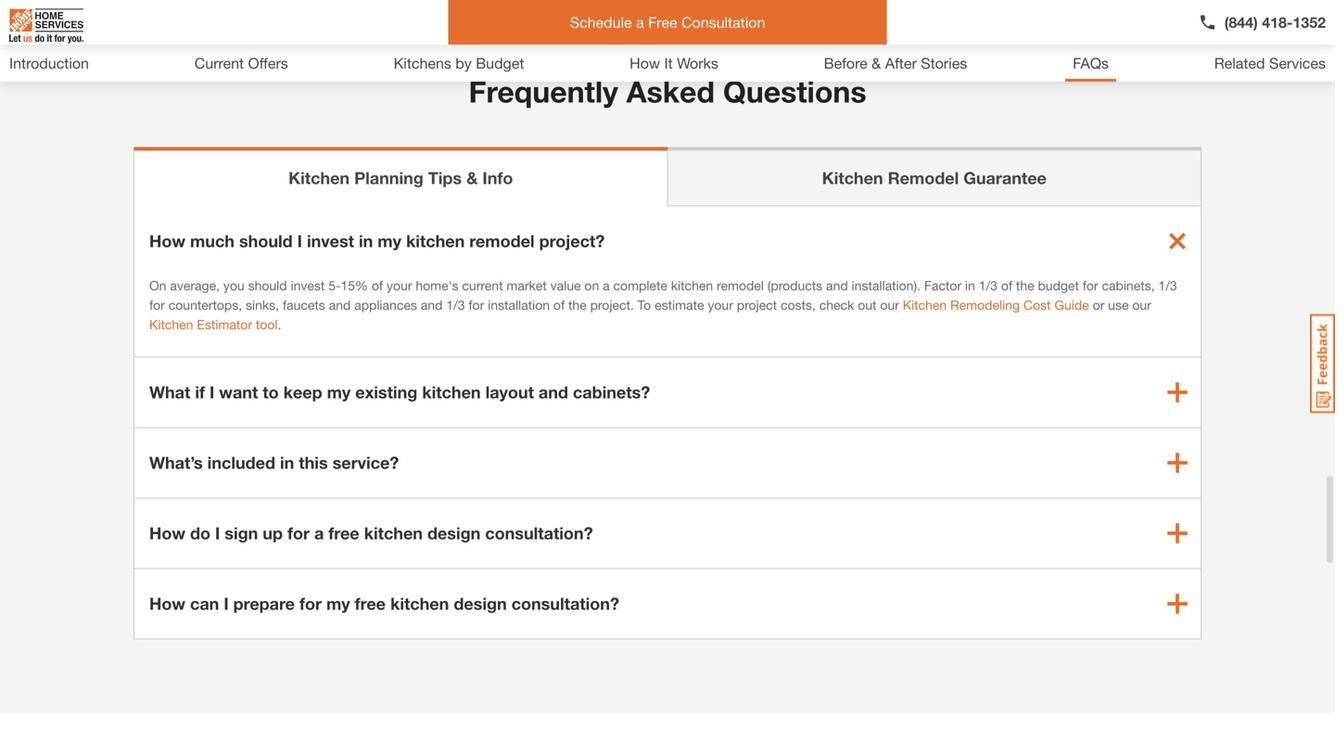Task type: describe. For each thing, give the bounding box(es) containing it.
tips
[[428, 168, 462, 188]]

it
[[665, 54, 673, 72]]

how for how can i prepare for my free kitchen design consultation?
[[149, 594, 186, 614]]

kitchen estimator tool link
[[149, 317, 278, 332]]

introduction
[[9, 54, 89, 72]]

and down home's
[[421, 297, 443, 313]]

schedule a free consultation
[[570, 13, 766, 31]]

kitchen remodeling cost guide link
[[903, 297, 1090, 313]]

home's
[[416, 278, 459, 293]]

cost
[[1024, 297, 1051, 313]]

installation
[[488, 297, 550, 313]]

project?
[[539, 231, 605, 251]]

what
[[149, 382, 190, 402]]

info
[[483, 168, 513, 188]]

kitchen for remodeling
[[903, 297, 947, 313]]

layout
[[486, 382, 534, 402]]

faucets
[[283, 297, 325, 313]]

0 horizontal spatial in
[[280, 453, 294, 473]]

for down current
[[469, 297, 484, 313]]

0 horizontal spatial 1/3
[[446, 297, 465, 313]]

how do i sign up for a free kitchen design consultation?
[[149, 523, 593, 543]]

planning
[[354, 168, 424, 188]]

consultation
[[682, 13, 766, 31]]

2 vertical spatial my
[[327, 594, 350, 614]]

how much should i invest in my kitchen remodel project?
[[149, 231, 605, 251]]

a inside the on average, you should invest 5-15% of your home's current market value on a complete kitchen remodel (products and installation). factor in 1/3 of the budget for cabinets, 1/3 for countertops, sinks, faucets and appliances and 1/3 for installation of the project. to estimate your project costs, check out our
[[603, 278, 610, 293]]

0 vertical spatial &
[[872, 54, 882, 72]]

0 vertical spatial in
[[359, 231, 373, 251]]

on average, you should invest 5-15% of your home's current market value on a complete kitchen remodel (products and installation). factor in 1/3 of the budget for cabinets, 1/3 for countertops, sinks, faucets and appliances and 1/3 for installation of the project. to estimate your project costs, check out our
[[149, 278, 1178, 313]]

and down 5-
[[329, 297, 351, 313]]

(844)
[[1225, 13, 1259, 31]]

use
[[1109, 297, 1129, 313]]

for down "on"
[[149, 297, 165, 313]]

kitchen down countertops,
[[149, 317, 193, 332]]

kitchen planning tips & info
[[289, 168, 513, 188]]

should inside the on average, you should invest 5-15% of your home's current market value on a complete kitchen remodel (products and installation). factor in 1/3 of the budget for cabinets, 1/3 for countertops, sinks, faucets and appliances and 1/3 for installation of the project. to estimate your project costs, check out our
[[248, 278, 287, 293]]

market
[[507, 278, 547, 293]]

stories
[[921, 54, 968, 72]]

want
[[219, 382, 258, 402]]

offers
[[248, 54, 288, 72]]

schedule a free consultation button
[[448, 0, 887, 45]]

costs,
[[781, 297, 816, 313]]

invest for i
[[307, 231, 354, 251]]

what if i want to keep my existing kitchen layout and cabinets?
[[149, 382, 651, 402]]

works
[[677, 54, 719, 72]]

0 vertical spatial consultation?
[[485, 523, 593, 543]]

you
[[223, 278, 245, 293]]

current
[[195, 54, 244, 72]]

installation).
[[852, 278, 921, 293]]

asked
[[627, 74, 715, 109]]

2 vertical spatial a
[[314, 523, 324, 543]]

kitchen up how can i prepare for my free kitchen design consultation?
[[364, 523, 423, 543]]

i for want
[[210, 382, 215, 402]]

current offers
[[195, 54, 288, 72]]

0 vertical spatial free
[[329, 523, 360, 543]]

418-
[[1263, 13, 1294, 31]]

1 horizontal spatial of
[[554, 297, 565, 313]]

sinks,
[[246, 297, 279, 313]]

before
[[824, 54, 868, 72]]

countertops,
[[169, 297, 242, 313]]

by
[[456, 54, 472, 72]]

kitchen down the how do i sign up for a free kitchen design consultation?
[[391, 594, 449, 614]]

(844) 418-1352
[[1225, 13, 1327, 31]]

project
[[737, 297, 777, 313]]

included
[[207, 453, 275, 473]]

keep
[[284, 382, 322, 402]]

how it works
[[630, 54, 719, 72]]

before & after stories
[[824, 54, 968, 72]]

kitchens
[[394, 54, 452, 72]]

what's included in this service?
[[149, 453, 399, 473]]

service?
[[333, 453, 399, 473]]

remodel
[[888, 168, 959, 188]]

existing
[[356, 382, 418, 402]]

for right up
[[288, 523, 310, 543]]

1 vertical spatial your
[[708, 297, 734, 313]]

this
[[299, 453, 328, 473]]

kitchen for planning
[[289, 168, 350, 188]]

feedback link image
[[1311, 314, 1336, 414]]

on
[[585, 278, 599, 293]]

2 horizontal spatial of
[[1002, 278, 1013, 293]]

cabinets,
[[1103, 278, 1155, 293]]

services
[[1270, 54, 1327, 72]]

1 vertical spatial free
[[355, 594, 386, 614]]

budget
[[476, 54, 524, 72]]

0 vertical spatial design
[[428, 523, 481, 543]]

1352
[[1294, 13, 1327, 31]]

estimate
[[655, 297, 705, 313]]

how can i prepare for my free kitchen design consultation?
[[149, 594, 620, 614]]

and up check at the top of the page
[[827, 278, 848, 293]]



Task type: vqa. For each thing, say whether or not it's contained in the screenshot.
the quarts
no



Task type: locate. For each thing, give the bounding box(es) containing it.
(products
[[768, 278, 823, 293]]

i right do
[[215, 523, 220, 543]]

0 horizontal spatial remodel
[[470, 231, 535, 251]]

in left this
[[280, 453, 294, 473]]

my right keep
[[327, 382, 351, 402]]

1 vertical spatial remodel
[[717, 278, 764, 293]]

the up cost
[[1017, 278, 1035, 293]]

0 vertical spatial your
[[387, 278, 412, 293]]

2 horizontal spatial 1/3
[[1159, 278, 1178, 293]]

how for how much should i invest in my kitchen remodel project?
[[149, 231, 186, 251]]

2 horizontal spatial in
[[966, 278, 976, 293]]

15%
[[341, 278, 368, 293]]

how for how do i sign up for a free kitchen design consultation?
[[149, 523, 186, 543]]

schedule
[[570, 13, 632, 31]]

to
[[638, 297, 651, 313]]

in inside the on average, you should invest 5-15% of your home's current market value on a complete kitchen remodel (products and installation). factor in 1/3 of the budget for cabinets, 1/3 for countertops, sinks, faucets and appliances and 1/3 for installation of the project. to estimate your project costs, check out our
[[966, 278, 976, 293]]

a left free
[[636, 13, 644, 31]]

1 horizontal spatial in
[[359, 231, 373, 251]]

1 vertical spatial my
[[327, 382, 351, 402]]

the down 'value'
[[569, 297, 587, 313]]

.
[[278, 317, 281, 332]]

kitchen remodel guarantee
[[822, 168, 1047, 188]]

invest
[[307, 231, 354, 251], [291, 278, 325, 293]]

our inside kitchen remodeling cost guide or use our kitchen estimator tool .
[[1133, 297, 1152, 313]]

free
[[649, 13, 678, 31]]

our down installation).
[[881, 297, 900, 313]]

the
[[1017, 278, 1035, 293], [569, 297, 587, 313]]

how left it
[[630, 54, 661, 72]]

my right prepare
[[327, 594, 350, 614]]

remodel inside the on average, you should invest 5-15% of your home's current market value on a complete kitchen remodel (products and installation). factor in 1/3 of the budget for cabinets, 1/3 for countertops, sinks, faucets and appliances and 1/3 for installation of the project. to estimate your project costs, check out our
[[717, 278, 764, 293]]

kitchen
[[289, 168, 350, 188], [822, 168, 884, 188], [903, 297, 947, 313], [149, 317, 193, 332]]

in up 15%
[[359, 231, 373, 251]]

i for sign
[[215, 523, 220, 543]]

1/3 down home's
[[446, 297, 465, 313]]

on
[[149, 278, 166, 293]]

a inside button
[[636, 13, 644, 31]]

0 vertical spatial my
[[378, 231, 402, 251]]

and
[[827, 278, 848, 293], [329, 297, 351, 313], [421, 297, 443, 313], [539, 382, 569, 402]]

0 horizontal spatial of
[[372, 278, 383, 293]]

remodel up project
[[717, 278, 764, 293]]

kitchen for remodel
[[822, 168, 884, 188]]

1 horizontal spatial remodel
[[717, 278, 764, 293]]

2 our from the left
[[1133, 297, 1152, 313]]

and right layout
[[539, 382, 569, 402]]

our inside the on average, you should invest 5-15% of your home's current market value on a complete kitchen remodel (products and installation). factor in 1/3 of the budget for cabinets, 1/3 for countertops, sinks, faucets and appliances and 1/3 for installation of the project. to estimate your project costs, check out our
[[881, 297, 900, 313]]

1/3 right cabinets,
[[1159, 278, 1178, 293]]

1 our from the left
[[881, 297, 900, 313]]

do it for you logo image
[[9, 1, 83, 51]]

should up sinks,
[[248, 278, 287, 293]]

free down the how do i sign up for a free kitchen design consultation?
[[355, 594, 386, 614]]

i
[[297, 231, 302, 251], [210, 382, 215, 402], [215, 523, 220, 543], [224, 594, 229, 614]]

i for prepare
[[224, 594, 229, 614]]

(844) 418-1352 link
[[1199, 11, 1327, 33]]

cabinets?
[[573, 382, 651, 402]]

0 horizontal spatial &
[[467, 168, 478, 188]]

do
[[190, 523, 211, 543]]

your up appliances
[[387, 278, 412, 293]]

guarantee
[[964, 168, 1047, 188]]

kitchen
[[406, 231, 465, 251], [671, 278, 714, 293], [422, 382, 481, 402], [364, 523, 423, 543], [391, 594, 449, 614]]

kitchen remodeling cost guide or use our kitchen estimator tool .
[[149, 297, 1152, 332]]

current
[[462, 278, 503, 293]]

up
[[263, 523, 283, 543]]

faqs
[[1073, 54, 1109, 72]]

0 vertical spatial remodel
[[470, 231, 535, 251]]

2 vertical spatial in
[[280, 453, 294, 473]]

how for how it works
[[630, 54, 661, 72]]

for up or
[[1083, 278, 1099, 293]]

what's
[[149, 453, 203, 473]]

kitchen up 'estimate'
[[671, 278, 714, 293]]

1 horizontal spatial &
[[872, 54, 882, 72]]

average,
[[170, 278, 220, 293]]

consultation?
[[485, 523, 593, 543], [512, 594, 620, 614]]

1/3
[[979, 278, 998, 293], [1159, 278, 1178, 293], [446, 297, 465, 313]]

for right prepare
[[300, 594, 322, 614]]

1 vertical spatial &
[[467, 168, 478, 188]]

0 horizontal spatial a
[[314, 523, 324, 543]]

1 horizontal spatial 1/3
[[979, 278, 998, 293]]

1 vertical spatial should
[[248, 278, 287, 293]]

sign
[[225, 523, 258, 543]]

remodel
[[470, 231, 535, 251], [717, 278, 764, 293]]

remodeling
[[951, 297, 1020, 313]]

&
[[872, 54, 882, 72], [467, 168, 478, 188]]

0 vertical spatial the
[[1017, 278, 1035, 293]]

invest inside the on average, you should invest 5-15% of your home's current market value on a complete kitchen remodel (products and installation). factor in 1/3 of the budget for cabinets, 1/3 for countertops, sinks, faucets and appliances and 1/3 for installation of the project. to estimate your project costs, check out our
[[291, 278, 325, 293]]

after
[[886, 54, 917, 72]]

factor
[[925, 278, 962, 293]]

kitchen down factor
[[903, 297, 947, 313]]

i up faucets
[[297, 231, 302, 251]]

kitchen left layout
[[422, 382, 481, 402]]

in up remodeling
[[966, 278, 976, 293]]

1 vertical spatial the
[[569, 297, 587, 313]]

to
[[263, 382, 279, 402]]

frequently asked questions
[[469, 74, 867, 109]]

of up appliances
[[372, 278, 383, 293]]

your
[[387, 278, 412, 293], [708, 297, 734, 313]]

tool
[[256, 317, 278, 332]]

1 horizontal spatial your
[[708, 297, 734, 313]]

kitchen left remodel
[[822, 168, 884, 188]]

i right can
[[224, 594, 229, 614]]

related services
[[1215, 54, 1327, 72]]

should
[[239, 231, 293, 251], [248, 278, 287, 293]]

1 vertical spatial in
[[966, 278, 976, 293]]

guide
[[1055, 297, 1090, 313]]

frequently
[[469, 74, 618, 109]]

appliances
[[355, 297, 417, 313]]

kitchen up home's
[[406, 231, 465, 251]]

remodel up current
[[470, 231, 535, 251]]

0 horizontal spatial your
[[387, 278, 412, 293]]

1/3 up remodeling
[[979, 278, 998, 293]]

0 horizontal spatial our
[[881, 297, 900, 313]]

a right up
[[314, 523, 324, 543]]

value
[[551, 278, 581, 293]]

my down planning
[[378, 231, 402, 251]]

related
[[1215, 54, 1266, 72]]

check
[[820, 297, 855, 313]]

0 vertical spatial invest
[[307, 231, 354, 251]]

1 horizontal spatial our
[[1133, 297, 1152, 313]]

budget
[[1039, 278, 1080, 293]]

1 vertical spatial consultation?
[[512, 594, 620, 614]]

should right much
[[239, 231, 293, 251]]

0 horizontal spatial the
[[569, 297, 587, 313]]

much
[[190, 231, 235, 251]]

i right if
[[210, 382, 215, 402]]

invest for should
[[291, 278, 325, 293]]

of
[[372, 278, 383, 293], [1002, 278, 1013, 293], [554, 297, 565, 313]]

of up kitchen remodeling cost guide link
[[1002, 278, 1013, 293]]

& left info
[[467, 168, 478, 188]]

0 vertical spatial a
[[636, 13, 644, 31]]

my for in
[[378, 231, 402, 251]]

how left much
[[149, 231, 186, 251]]

kitchen left planning
[[289, 168, 350, 188]]

free right up
[[329, 523, 360, 543]]

estimator
[[197, 317, 252, 332]]

1 vertical spatial invest
[[291, 278, 325, 293]]

invest up faucets
[[291, 278, 325, 293]]

how left do
[[149, 523, 186, 543]]

5-
[[329, 278, 341, 293]]

1 horizontal spatial the
[[1017, 278, 1035, 293]]

1 vertical spatial a
[[603, 278, 610, 293]]

how
[[630, 54, 661, 72], [149, 231, 186, 251], [149, 523, 186, 543], [149, 594, 186, 614]]

or
[[1093, 297, 1105, 313]]

& left after
[[872, 54, 882, 72]]

project.
[[591, 297, 634, 313]]

my for keep
[[327, 382, 351, 402]]

kitchens by budget
[[394, 54, 524, 72]]

can
[[190, 594, 219, 614]]

1 horizontal spatial a
[[603, 278, 610, 293]]

for
[[1083, 278, 1099, 293], [149, 297, 165, 313], [469, 297, 484, 313], [288, 523, 310, 543], [300, 594, 322, 614]]

out
[[858, 297, 877, 313]]

if
[[195, 382, 205, 402]]

our right use
[[1133, 297, 1152, 313]]

design
[[428, 523, 481, 543], [454, 594, 507, 614]]

of down 'value'
[[554, 297, 565, 313]]

questions
[[723, 74, 867, 109]]

how left can
[[149, 594, 186, 614]]

a
[[636, 13, 644, 31], [603, 278, 610, 293], [314, 523, 324, 543]]

complete
[[614, 278, 668, 293]]

1 vertical spatial design
[[454, 594, 507, 614]]

your left project
[[708, 297, 734, 313]]

2 horizontal spatial a
[[636, 13, 644, 31]]

our
[[881, 297, 900, 313], [1133, 297, 1152, 313]]

prepare
[[233, 594, 295, 614]]

invest up 5-
[[307, 231, 354, 251]]

0 vertical spatial should
[[239, 231, 293, 251]]

kitchen inside the on average, you should invest 5-15% of your home's current market value on a complete kitchen remodel (products and installation). factor in 1/3 of the budget for cabinets, 1/3 for countertops, sinks, faucets and appliances and 1/3 for installation of the project. to estimate your project costs, check out our
[[671, 278, 714, 293]]

a right 'on'
[[603, 278, 610, 293]]

in
[[359, 231, 373, 251], [966, 278, 976, 293], [280, 453, 294, 473]]



